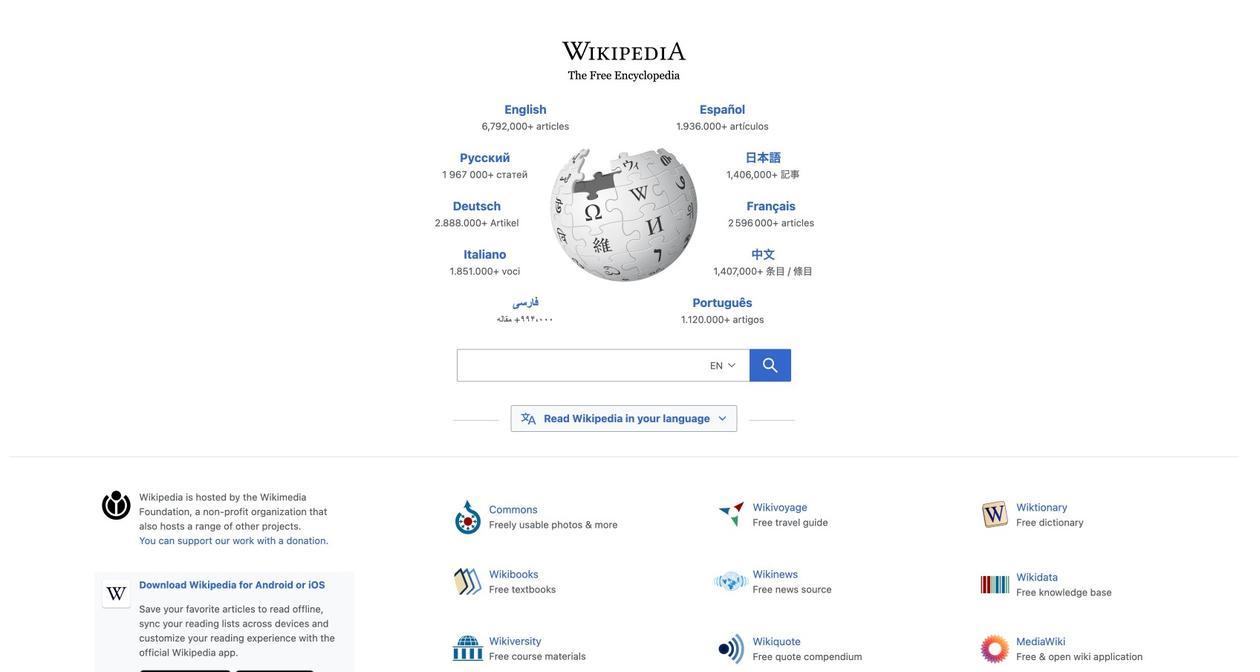 Task type: describe. For each thing, give the bounding box(es) containing it.
other projects element
[[440, 490, 1239, 672]]

top languages element
[[419, 100, 830, 342]]



Task type: locate. For each thing, give the bounding box(es) containing it.
None search field
[[424, 345, 825, 391], [457, 349, 750, 382], [424, 345, 825, 391], [457, 349, 750, 382]]



Task type: vqa. For each thing, say whether or not it's contained in the screenshot.
bottommost the 日本語
no



